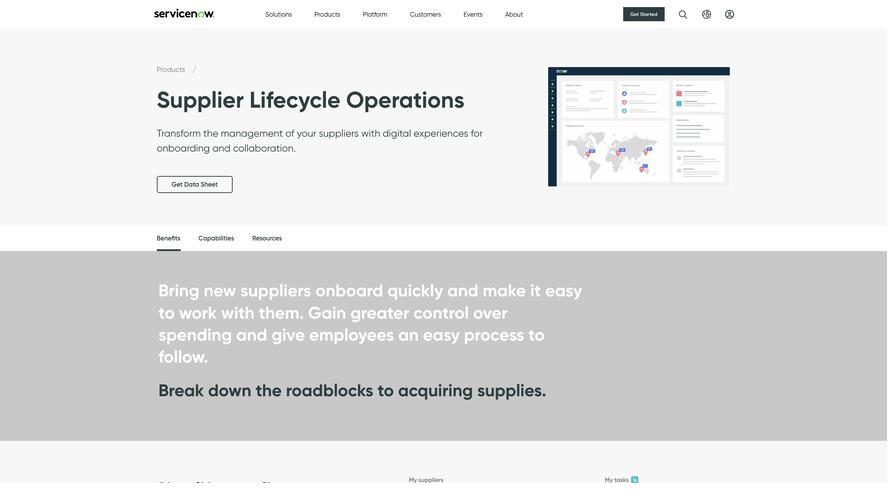 Task type: describe. For each thing, give the bounding box(es) containing it.
capabilities link
[[199, 226, 234, 252]]

started
[[640, 11, 658, 17]]

resources link
[[252, 226, 282, 252]]

roadblocks
[[286, 380, 373, 401]]

capabilities
[[199, 235, 234, 242]]

servicenow image
[[153, 8, 215, 18]]

quickly
[[388, 280, 443, 301]]

suppliers inside bring new suppliers onboard quickly and make it easy to work with them. gain greater control over spending and give employees an easy process to follow.
[[240, 280, 311, 301]]

events
[[464, 10, 483, 18]]

transform
[[157, 127, 201, 139]]

employees
[[309, 324, 394, 345]]

make
[[483, 280, 526, 301]]

break down the roadblocks to acquiring supplies.
[[159, 380, 547, 401]]

0 horizontal spatial easy
[[423, 324, 460, 345]]

get data sheet
[[172, 181, 218, 189]]

get data sheet link
[[157, 176, 233, 193]]

process
[[464, 324, 524, 345]]

over
[[473, 302, 508, 323]]

get for get started
[[631, 11, 639, 17]]

break
[[159, 380, 204, 401]]

get started link
[[624, 7, 665, 21]]

events button
[[464, 9, 483, 19]]

down
[[208, 380, 251, 401]]

follow.
[[159, 346, 208, 367]]

with inside transform the management of your suppliers with digital experiences for onboarding and collaboration.
[[361, 127, 380, 139]]

supplier lifecycle operations
[[157, 86, 465, 114]]

1 vertical spatial the
[[256, 380, 282, 401]]

digital
[[383, 127, 411, 139]]

1 horizontal spatial easy
[[545, 280, 582, 301]]

an
[[398, 324, 419, 345]]

with inside bring new suppliers onboard quickly and make it easy to work with them. gain greater control over spending and give employees an easy process to follow.
[[221, 302, 255, 323]]

work
[[179, 302, 217, 323]]

data
[[184, 181, 199, 189]]

bring
[[159, 280, 200, 301]]

platform button
[[363, 9, 387, 19]]

supplies.
[[477, 380, 547, 401]]

bring new suppliers onboard quickly and make it easy to work with them. gain greater control over spending and give employees an easy process to follow.
[[159, 280, 582, 367]]

them.
[[259, 302, 304, 323]]

products for products dropdown button
[[315, 10, 340, 18]]

onboarding
[[157, 142, 210, 154]]

benefits
[[157, 235, 180, 242]]

get started
[[631, 11, 658, 17]]

manage suppliers in an easy digital experience image containing supplier lifecycle operations
[[0, 28, 887, 226]]

solutions
[[266, 10, 292, 18]]

1 vertical spatial to
[[529, 324, 545, 345]]

0 horizontal spatial to
[[159, 302, 175, 323]]

and inside transform the management of your suppliers with digital experiences for onboarding and collaboration.
[[212, 142, 231, 154]]

customers
[[410, 10, 441, 18]]

it
[[530, 280, 541, 301]]

products link
[[157, 65, 187, 74]]

suppliers inside transform the management of your suppliers with digital experiences for onboarding and collaboration.
[[319, 127, 359, 139]]



Task type: locate. For each thing, give the bounding box(es) containing it.
1 horizontal spatial products
[[315, 10, 340, 18]]

give
[[272, 324, 305, 345]]

your
[[297, 127, 317, 139]]

1 horizontal spatial suppliers
[[319, 127, 359, 139]]

1 vertical spatial easy
[[423, 324, 460, 345]]

about button
[[505, 9, 523, 19]]

platform
[[363, 10, 387, 18]]

get inside get data sheet link
[[172, 181, 183, 189]]

1 horizontal spatial with
[[361, 127, 380, 139]]

1 vertical spatial suppliers
[[240, 280, 311, 301]]

1 vertical spatial products
[[157, 65, 187, 74]]

suppliers
[[319, 127, 359, 139], [240, 280, 311, 301]]

0 horizontal spatial get
[[172, 181, 183, 189]]

0 horizontal spatial the
[[203, 127, 218, 139]]

get
[[631, 11, 639, 17], [172, 181, 183, 189]]

2 vertical spatial to
[[378, 380, 394, 401]]

get left started
[[631, 11, 639, 17]]

customers button
[[410, 9, 441, 19]]

1 vertical spatial with
[[221, 302, 255, 323]]

0 vertical spatial products
[[315, 10, 340, 18]]

easy
[[545, 280, 582, 301], [423, 324, 460, 345]]

0 horizontal spatial with
[[221, 302, 255, 323]]

1 horizontal spatial the
[[256, 380, 282, 401]]

1 vertical spatial get
[[172, 181, 183, 189]]

2 vertical spatial and
[[236, 324, 267, 345]]

products button
[[315, 9, 340, 19]]

get inside get started link
[[631, 11, 639, 17]]

with down 'new' on the left of page
[[221, 302, 255, 323]]

easy right it
[[545, 280, 582, 301]]

0 vertical spatial the
[[203, 127, 218, 139]]

acquiring
[[398, 380, 473, 401]]

the inside transform the management of your suppliers with digital experiences for onboarding and collaboration.
[[203, 127, 218, 139]]

transform the management of your suppliers with digital experiences for onboarding and collaboration.
[[157, 127, 483, 154]]

2 horizontal spatial and
[[448, 280, 479, 301]]

the
[[203, 127, 218, 139], [256, 380, 282, 401]]

about
[[505, 10, 523, 18]]

0 horizontal spatial and
[[212, 142, 231, 154]]

of
[[286, 127, 294, 139]]

suppliers up them.
[[240, 280, 311, 301]]

2 horizontal spatial to
[[529, 324, 545, 345]]

0 vertical spatial get
[[631, 11, 639, 17]]

with
[[361, 127, 380, 139], [221, 302, 255, 323]]

lifecycle
[[250, 86, 341, 114]]

products for products link
[[157, 65, 187, 74]]

sheet
[[201, 181, 218, 189]]

0 vertical spatial with
[[361, 127, 380, 139]]

collaboration.
[[233, 142, 296, 154]]

2 manage suppliers in an easy digital experience image from the left
[[540, 28, 738, 225]]

0 vertical spatial easy
[[545, 280, 582, 301]]

1 vertical spatial and
[[448, 280, 479, 301]]

simplify supplier tasks in an easy workspace image
[[409, 469, 672, 483]]

onboard
[[316, 280, 383, 301]]

operations
[[346, 86, 465, 114]]

to
[[159, 302, 175, 323], [529, 324, 545, 345], [378, 380, 394, 401]]

control
[[414, 302, 469, 323]]

get for get data sheet
[[172, 181, 183, 189]]

0 horizontal spatial suppliers
[[240, 280, 311, 301]]

0 vertical spatial and
[[212, 142, 231, 154]]

gain
[[308, 302, 346, 323]]

suppliers right your
[[319, 127, 359, 139]]

get left data
[[172, 181, 183, 189]]

0 horizontal spatial products
[[157, 65, 187, 74]]

easy down control
[[423, 324, 460, 345]]

1 horizontal spatial and
[[236, 324, 267, 345]]

1 manage suppliers in an easy digital experience image from the left
[[0, 28, 887, 226]]

solutions button
[[266, 9, 292, 19]]

go to servicenow account image
[[725, 10, 734, 19]]

resources
[[252, 235, 282, 242]]

experiences
[[414, 127, 469, 139]]

0 vertical spatial to
[[159, 302, 175, 323]]

manage suppliers in an easy digital experience image
[[0, 28, 887, 226], [540, 28, 738, 225]]

supplier
[[157, 86, 244, 114]]

0 vertical spatial suppliers
[[319, 127, 359, 139]]

greater
[[351, 302, 409, 323]]

products
[[315, 10, 340, 18], [157, 65, 187, 74]]

and
[[212, 142, 231, 154], [448, 280, 479, 301], [236, 324, 267, 345]]

new
[[204, 280, 236, 301]]

1 horizontal spatial get
[[631, 11, 639, 17]]

spending
[[159, 324, 232, 345]]

for
[[471, 127, 483, 139]]

management
[[221, 127, 283, 139]]

with left 'digital'
[[361, 127, 380, 139]]

1 horizontal spatial to
[[378, 380, 394, 401]]

benefits link
[[157, 226, 180, 253]]



Task type: vqa. For each thing, say whether or not it's contained in the screenshot.
Get Support link in the right of the page
no



